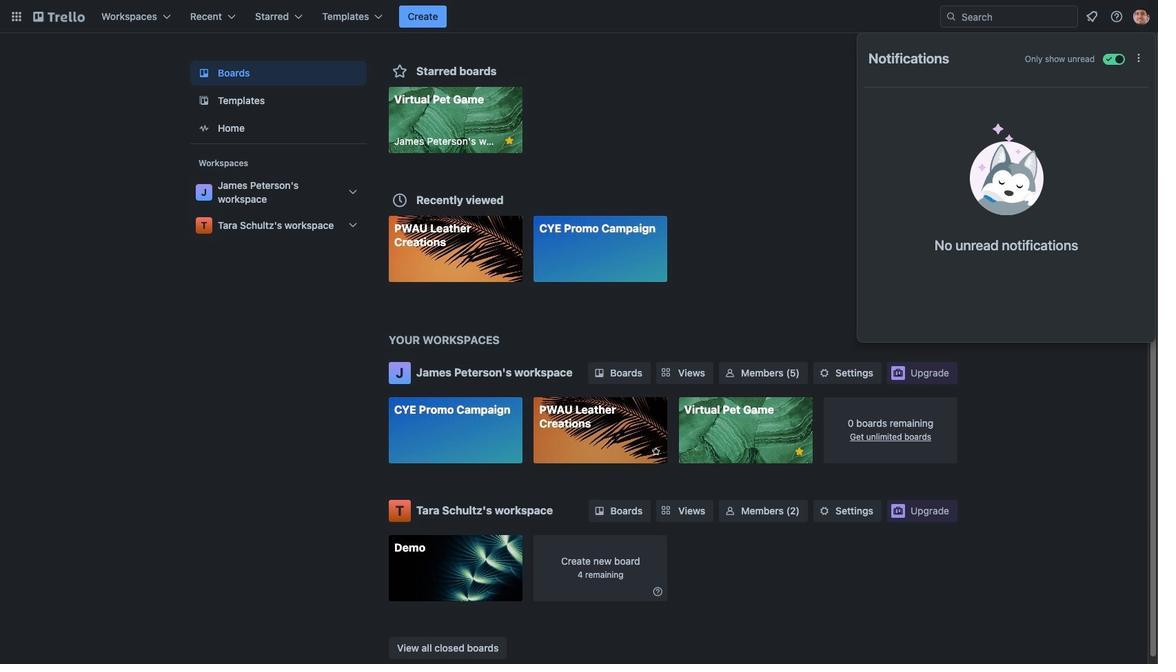 Task type: vqa. For each thing, say whether or not it's contained in the screenshot.
close popover icon
no



Task type: locate. For each thing, give the bounding box(es) containing it.
click to unstar this board. it will be removed from your starred list. image
[[503, 134, 516, 147]]

search image
[[946, 11, 957, 22]]

sm image
[[593, 366, 606, 380], [723, 366, 737, 380], [818, 366, 832, 380], [723, 504, 737, 517], [818, 504, 832, 517], [651, 584, 665, 598]]

board image
[[196, 65, 212, 81]]

home image
[[196, 120, 212, 137]]

click to unstar this board. it will be removed from your starred list. image
[[793, 445, 806, 458]]

open information menu image
[[1110, 10, 1124, 23]]

sm image
[[593, 504, 607, 517]]

Search field
[[941, 6, 1078, 28]]



Task type: describe. For each thing, give the bounding box(es) containing it.
primary element
[[0, 0, 1158, 33]]

james peterson (jamespeterson93) image
[[1134, 8, 1150, 25]]

taco image
[[970, 123, 1044, 215]]

template board image
[[196, 92, 212, 109]]

back to home image
[[33, 6, 85, 28]]

0 notifications image
[[1084, 8, 1101, 25]]



